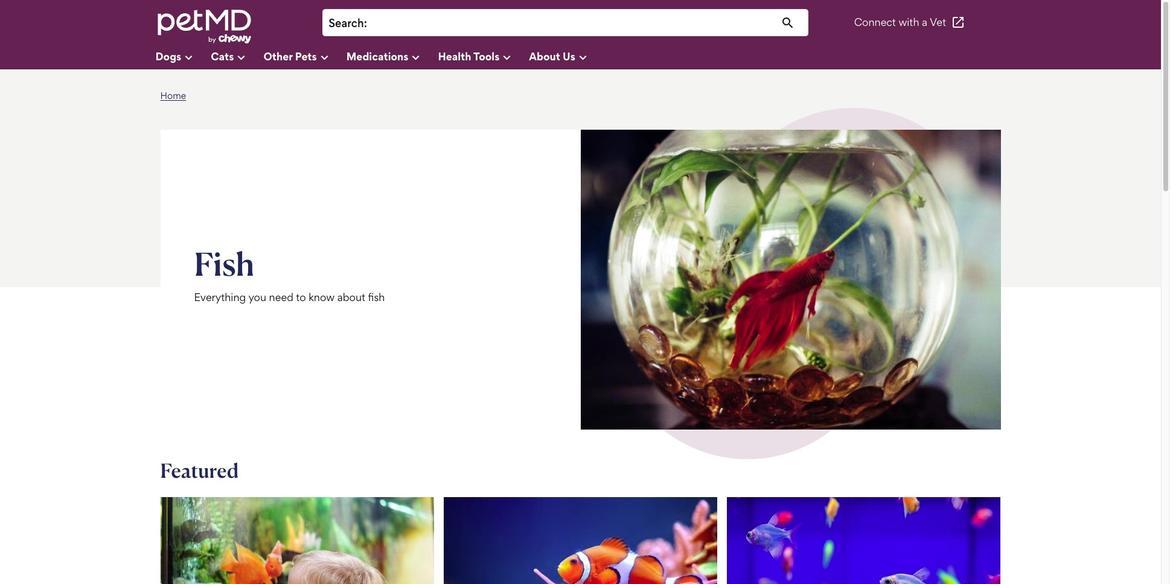 Task type: locate. For each thing, give the bounding box(es) containing it.
petmd home image
[[156, 8, 252, 45]]

cats
[[211, 50, 234, 62]]

None text field
[[373, 15, 803, 31]]

dogs button
[[156, 45, 211, 69]]

connect with a vet button
[[855, 8, 966, 37]]

to
[[296, 292, 306, 304]]

search :
[[329, 16, 367, 30]]

medications
[[347, 50, 409, 62]]

featured
[[160, 459, 239, 483]]

tools
[[474, 50, 500, 62]]

need
[[269, 292, 294, 304]]

about us button
[[530, 45, 605, 69]]

home link
[[160, 90, 186, 102]]

vet
[[931, 16, 947, 29]]

connect with a vet
[[855, 16, 947, 29]]

health tools button
[[438, 45, 530, 69]]

us
[[563, 50, 576, 62]]

health
[[438, 50, 472, 62]]

dogs
[[156, 50, 181, 62]]

you
[[249, 292, 267, 304]]



Task type: vqa. For each thing, say whether or not it's contained in the screenshot.
English corresponding to English Foxhound
no



Task type: describe. For each thing, give the bounding box(es) containing it.
connect
[[855, 16, 897, 29]]

other pets
[[264, 50, 317, 62]]

everything
[[194, 292, 246, 304]]

medications button
[[347, 45, 438, 69]]

pets
[[295, 50, 317, 62]]

home
[[160, 90, 186, 101]]

everything you need to know about fish
[[194, 292, 385, 304]]

fish
[[368, 292, 385, 304]]

about
[[530, 50, 561, 62]]

cats button
[[211, 45, 264, 69]]

know
[[309, 292, 335, 304]]

fish
[[194, 244, 255, 284]]

:
[[364, 16, 367, 30]]

bright red beta fish swimming in a small glass fish bowl image
[[581, 130, 1001, 430]]

about
[[338, 292, 366, 304]]

with
[[899, 16, 920, 29]]

a
[[923, 16, 928, 29]]

other
[[264, 50, 293, 62]]

search
[[329, 16, 364, 30]]

other pets button
[[264, 45, 347, 69]]

about us
[[530, 50, 576, 62]]

health tools
[[438, 50, 500, 62]]



